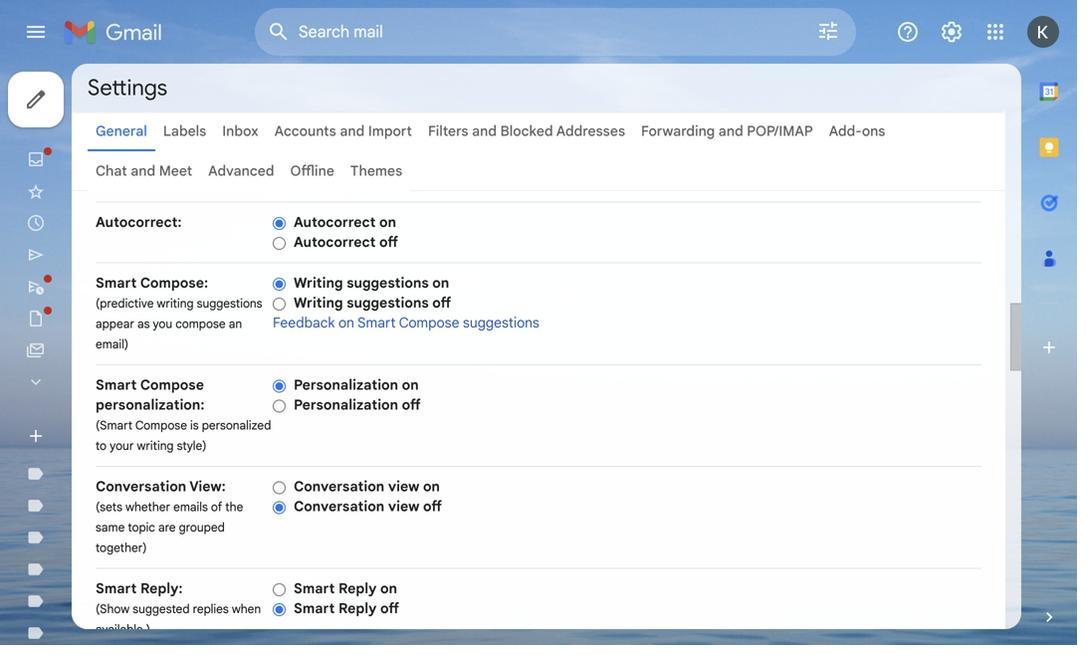 Task type: vqa. For each thing, say whether or not it's contained in the screenshot.
you
yes



Task type: describe. For each thing, give the bounding box(es) containing it.
chat and meet
[[96, 162, 192, 180]]

inbox
[[222, 123, 259, 140]]

add-
[[830, 123, 863, 140]]

autocorrect off
[[294, 234, 398, 251]]

Smart Reply off radio
[[273, 603, 286, 618]]

Autocorrect off radio
[[273, 236, 286, 251]]

add-ons link
[[830, 123, 886, 140]]

(smart
[[96, 418, 133, 433]]

general link
[[96, 123, 147, 140]]

emails
[[173, 500, 208, 515]]

suggested
[[133, 602, 190, 617]]

compose
[[176, 317, 226, 332]]

conversation view: (sets whether emails of the same topic are grouped together)
[[96, 478, 243, 556]]

accounts
[[275, 123, 336, 140]]

writing for writing suggestions off
[[294, 294, 343, 312]]

same
[[96, 521, 125, 536]]

smart for smart reply off
[[294, 600, 335, 618]]

feedback on smart compose suggestions
[[273, 314, 540, 332]]

accounts and import link
[[275, 123, 412, 140]]

settings
[[88, 74, 168, 102]]

addresses
[[557, 123, 626, 140]]

Conversation view off radio
[[273, 500, 286, 515]]

reply for on
[[339, 580, 377, 598]]

reply for off
[[339, 600, 377, 618]]

search mail image
[[261, 14, 297, 50]]

filters and blocked addresses link
[[428, 123, 626, 140]]

whether
[[126, 500, 170, 515]]

personalization for personalization off
[[294, 397, 399, 414]]

Smart Reply on radio
[[273, 583, 286, 598]]

of
[[211, 500, 222, 515]]

view for on
[[388, 478, 420, 496]]

autocorrect for autocorrect on
[[294, 214, 376, 231]]

advanced search options image
[[809, 11, 849, 51]]

personalized
[[202, 418, 271, 433]]

personalization:
[[96, 397, 205, 414]]

off for reply
[[381, 600, 399, 618]]

smart for smart compose: (predictive writing suggestions appear as you compose an email)
[[96, 274, 137, 292]]

(sets
[[96, 500, 123, 515]]

labels
[[163, 123, 206, 140]]

are
[[158, 521, 176, 536]]

meet
[[159, 162, 192, 180]]

pop/imap
[[748, 123, 814, 140]]

add-ons
[[830, 123, 886, 140]]

on up smart reply off
[[381, 580, 398, 598]]

smart reply off
[[294, 600, 399, 618]]

and for accounts
[[340, 123, 365, 140]]

autocorrect on
[[294, 214, 397, 231]]

ons
[[863, 123, 886, 140]]

available.)
[[96, 623, 150, 638]]

to
[[96, 439, 107, 454]]

themes link
[[351, 162, 403, 180]]

replies
[[193, 602, 229, 617]]

conversation for conversation view off
[[294, 498, 385, 516]]

writing inside smart compose: (predictive writing suggestions appear as you compose an email)
[[157, 296, 194, 311]]

Autocorrect on radio
[[273, 216, 286, 231]]

1 vertical spatial compose
[[140, 377, 204, 394]]

personalization for personalization on
[[294, 377, 399, 394]]

topic
[[128, 521, 155, 536]]

smart reply on
[[294, 580, 398, 598]]

advanced
[[208, 162, 274, 180]]

off down personalization on
[[402, 397, 421, 414]]

writing suggestions off
[[294, 294, 452, 312]]

conversation view on
[[294, 478, 440, 496]]

chat and meet link
[[96, 162, 192, 180]]



Task type: locate. For each thing, give the bounding box(es) containing it.
email)
[[96, 337, 129, 352]]

Writing suggestions on radio
[[273, 277, 286, 292]]

1 writing from the top
[[294, 274, 343, 292]]

Personalization off radio
[[273, 399, 286, 414]]

smart up the personalization:
[[96, 377, 137, 394]]

themes
[[351, 162, 403, 180]]

1 reply from the top
[[339, 580, 377, 598]]

feedback
[[273, 314, 335, 332]]

smart for smart compose personalization: (smart compose is personalized to your writing style)
[[96, 377, 137, 394]]

off down conversation view on
[[423, 498, 442, 516]]

tab list
[[1022, 64, 1078, 574]]

filters and blocked addresses
[[428, 123, 626, 140]]

personalization on
[[294, 377, 419, 394]]

smart up (show
[[96, 580, 137, 598]]

2 personalization from the top
[[294, 397, 399, 414]]

smart compose: (predictive writing suggestions appear as you compose an email)
[[96, 274, 262, 352]]

writing
[[157, 296, 194, 311], [137, 439, 174, 454]]

and left the pop/imap at right
[[719, 123, 744, 140]]

and for chat
[[131, 162, 156, 180]]

writing inside the smart compose personalization: (smart compose is personalized to your writing style)
[[137, 439, 174, 454]]

and left import
[[340, 123, 365, 140]]

appear
[[96, 317, 134, 332]]

smart for smart reply on
[[294, 580, 335, 598]]

Writing suggestions off radio
[[273, 297, 286, 312]]

you
[[153, 317, 173, 332]]

autocorrect for autocorrect off
[[294, 234, 376, 251]]

and right filters
[[472, 123, 497, 140]]

personalization off
[[294, 397, 421, 414]]

on up conversation view off
[[423, 478, 440, 496]]

main menu image
[[24, 20, 48, 44]]

0 vertical spatial autocorrect
[[294, 214, 376, 231]]

autocorrect up autocorrect off
[[294, 214, 376, 231]]

smart inside smart reply: (show suggested replies when available.)
[[96, 580, 137, 598]]

settings image
[[941, 20, 964, 44]]

reply
[[339, 580, 377, 598], [339, 600, 377, 618]]

2 view from the top
[[388, 498, 420, 516]]

view:
[[190, 478, 226, 496]]

smart right smart reply on option
[[294, 580, 335, 598]]

an
[[229, 317, 242, 332]]

as
[[137, 317, 150, 332]]

reply:
[[140, 580, 183, 598]]

smart
[[96, 274, 137, 292], [358, 314, 396, 332], [96, 377, 137, 394], [96, 580, 137, 598], [294, 580, 335, 598], [294, 600, 335, 618]]

suggestions
[[347, 274, 429, 292], [347, 294, 429, 312], [197, 296, 262, 311], [463, 314, 540, 332]]

smart up the (predictive
[[96, 274, 137, 292]]

and
[[340, 123, 365, 140], [472, 123, 497, 140], [719, 123, 744, 140], [131, 162, 156, 180]]

is
[[190, 418, 199, 433]]

on up feedback on smart compose suggestions link
[[433, 274, 450, 292]]

navigation
[[0, 64, 239, 646]]

1 personalization from the top
[[294, 377, 399, 394]]

smart compose personalization: (smart compose is personalized to your writing style)
[[96, 377, 271, 454]]

autocorrect down autocorrect on
[[294, 234, 376, 251]]

when
[[232, 602, 261, 617]]

0 vertical spatial writing
[[157, 296, 194, 311]]

Conversation view on radio
[[273, 481, 286, 495]]

off for view
[[423, 498, 442, 516]]

personalization up personalization off
[[294, 377, 399, 394]]

smart reply: (show suggested replies when available.)
[[96, 580, 261, 638]]

grouped
[[179, 521, 225, 536]]

your
[[110, 439, 134, 454]]

view
[[388, 478, 420, 496], [388, 498, 420, 516]]

the
[[225, 500, 243, 515]]

off
[[380, 234, 398, 251], [433, 294, 452, 312], [402, 397, 421, 414], [423, 498, 442, 516], [381, 600, 399, 618]]

on down writing suggestions off
[[339, 314, 355, 332]]

offline
[[290, 162, 335, 180]]

compose
[[399, 314, 460, 332], [140, 377, 204, 394], [135, 418, 187, 433]]

advanced link
[[208, 162, 274, 180]]

0 vertical spatial compose
[[399, 314, 460, 332]]

0 vertical spatial reply
[[339, 580, 377, 598]]

smart for smart reply: (show suggested replies when available.)
[[96, 580, 137, 598]]

off up feedback on smart compose suggestions link
[[433, 294, 452, 312]]

view down conversation view on
[[388, 498, 420, 516]]

smart inside the smart compose personalization: (smart compose is personalized to your writing style)
[[96, 377, 137, 394]]

compose down the personalization:
[[135, 418, 187, 433]]

forwarding
[[642, 123, 716, 140]]

writing right 'your'
[[137, 439, 174, 454]]

Personalization on radio
[[273, 379, 286, 394]]

(predictive
[[96, 296, 154, 311]]

compose down writing suggestions off
[[399, 314, 460, 332]]

view for off
[[388, 498, 420, 516]]

0 vertical spatial view
[[388, 478, 420, 496]]

conversation for conversation view: (sets whether emails of the same topic are grouped together)
[[96, 478, 187, 496]]

feedback on smart compose suggestions link
[[273, 314, 540, 332]]

on up autocorrect off
[[380, 214, 397, 231]]

conversation down conversation view on
[[294, 498, 385, 516]]

and for forwarding
[[719, 123, 744, 140]]

import
[[368, 123, 412, 140]]

autocorrect:
[[96, 214, 182, 231]]

None search field
[[255, 8, 857, 56]]

inbox link
[[222, 123, 259, 140]]

forwarding and pop/imap
[[642, 123, 814, 140]]

off for suggestions
[[433, 294, 452, 312]]

writing right writing suggestions on option
[[294, 274, 343, 292]]

personalization down personalization on
[[294, 397, 399, 414]]

reply up smart reply off
[[339, 580, 377, 598]]

and right chat
[[131, 162, 156, 180]]

(show
[[96, 602, 130, 617]]

style)
[[177, 439, 207, 454]]

writing up feedback
[[294, 294, 343, 312]]

2 autocorrect from the top
[[294, 234, 376, 251]]

0 vertical spatial personalization
[[294, 377, 399, 394]]

conversation view off
[[294, 498, 442, 516]]

offline link
[[290, 162, 335, 180]]

filters
[[428, 123, 469, 140]]

1 vertical spatial personalization
[[294, 397, 399, 414]]

blocked
[[501, 123, 554, 140]]

writing suggestions on
[[294, 274, 450, 292]]

1 vertical spatial autocorrect
[[294, 234, 376, 251]]

1 view from the top
[[388, 478, 420, 496]]

Search mail text field
[[299, 22, 761, 42]]

gmail image
[[64, 12, 172, 52]]

suggestions inside smart compose: (predictive writing suggestions appear as you compose an email)
[[197, 296, 262, 311]]

smart down writing suggestions off
[[358, 314, 396, 332]]

smart right smart reply off radio
[[294, 600, 335, 618]]

reply down smart reply on
[[339, 600, 377, 618]]

on up personalization off
[[402, 377, 419, 394]]

0 vertical spatial writing
[[294, 274, 343, 292]]

2 vertical spatial compose
[[135, 418, 187, 433]]

conversation up whether
[[96, 478, 187, 496]]

2 writing from the top
[[294, 294, 343, 312]]

smart inside smart compose: (predictive writing suggestions appear as you compose an email)
[[96, 274, 137, 292]]

1 vertical spatial writing
[[137, 439, 174, 454]]

compose up the personalization:
[[140, 377, 204, 394]]

off up writing suggestions on
[[380, 234, 398, 251]]

writing
[[294, 274, 343, 292], [294, 294, 343, 312]]

2 reply from the top
[[339, 600, 377, 618]]

autocorrect
[[294, 214, 376, 231], [294, 234, 376, 251]]

conversation for conversation view on
[[294, 478, 385, 496]]

personalization
[[294, 377, 399, 394], [294, 397, 399, 414]]

forwarding and pop/imap link
[[642, 123, 814, 140]]

conversation up conversation view off
[[294, 478, 385, 496]]

writing for writing suggestions on
[[294, 274, 343, 292]]

1 vertical spatial reply
[[339, 600, 377, 618]]

view up conversation view off
[[388, 478, 420, 496]]

general
[[96, 123, 147, 140]]

1 autocorrect from the top
[[294, 214, 376, 231]]

conversation inside conversation view: (sets whether emails of the same topic are grouped together)
[[96, 478, 187, 496]]

labels link
[[163, 123, 206, 140]]

compose:
[[140, 274, 208, 292]]

1 vertical spatial view
[[388, 498, 420, 516]]

chat
[[96, 162, 127, 180]]

and for filters
[[472, 123, 497, 140]]

on
[[380, 214, 397, 231], [433, 274, 450, 292], [339, 314, 355, 332], [402, 377, 419, 394], [423, 478, 440, 496], [381, 580, 398, 598]]

1 vertical spatial writing
[[294, 294, 343, 312]]

off down smart reply on
[[381, 600, 399, 618]]

together)
[[96, 541, 147, 556]]

writing down compose:
[[157, 296, 194, 311]]

accounts and import
[[275, 123, 412, 140]]

conversation
[[96, 478, 187, 496], [294, 478, 385, 496], [294, 498, 385, 516]]



